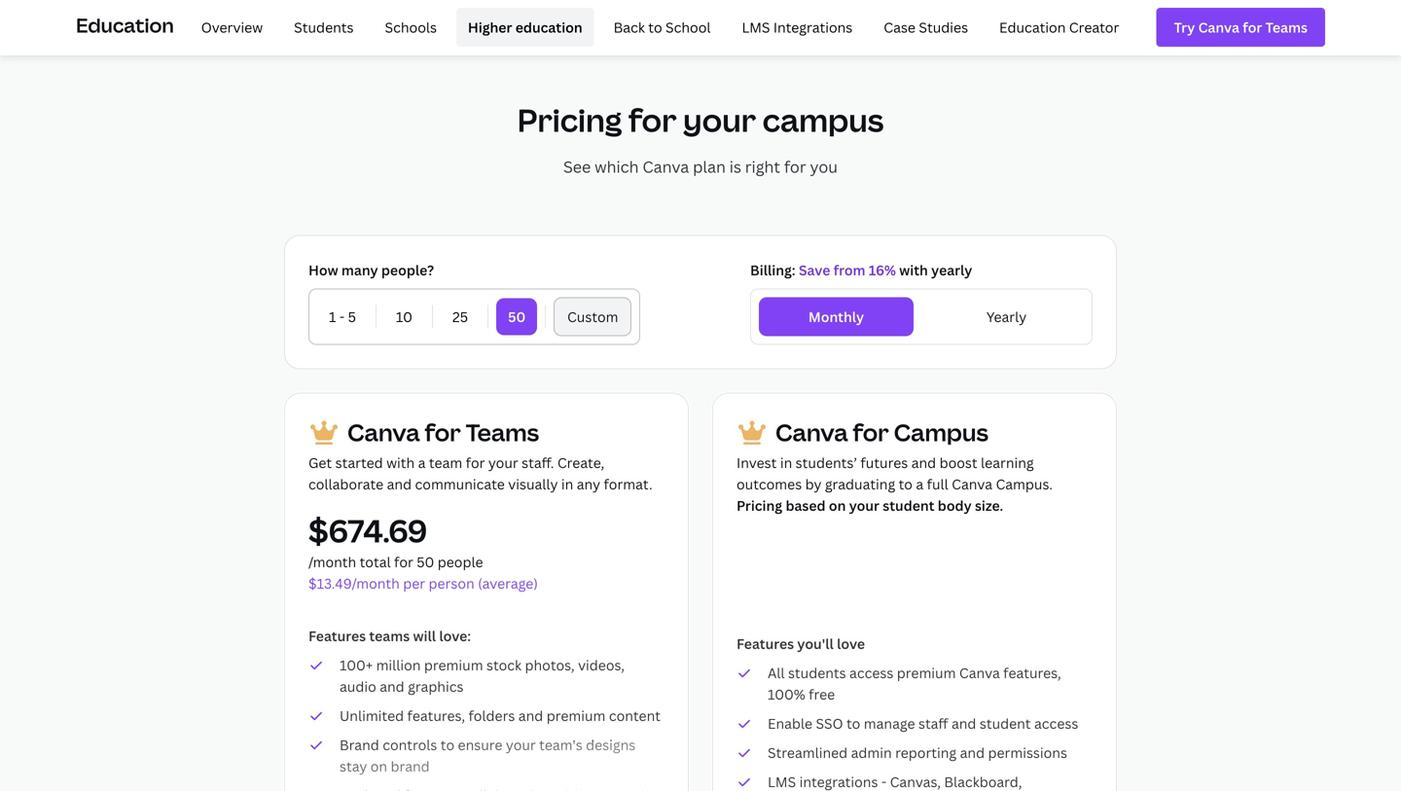Task type: vqa. For each thing, say whether or not it's contained in the screenshot.
the middle my
no



Task type: describe. For each thing, give the bounding box(es) containing it.
0 vertical spatial for
[[629, 99, 677, 141]]

canva
[[643, 156, 689, 177]]

overview link
[[190, 8, 275, 47]]

higher education
[[468, 18, 583, 36]]

plan
[[693, 156, 726, 177]]

case studies
[[884, 18, 969, 36]]

back
[[614, 18, 645, 36]]

education element
[[76, 0, 1326, 55]]

education
[[516, 18, 583, 36]]

schools
[[385, 18, 437, 36]]

higher education link
[[456, 8, 594, 47]]

back to school link
[[602, 8, 723, 47]]

lms
[[742, 18, 770, 36]]

school
[[666, 18, 711, 36]]

back to school
[[614, 18, 711, 36]]

students
[[294, 18, 354, 36]]

integrations
[[774, 18, 853, 36]]

lms integrations
[[742, 18, 853, 36]]

you
[[810, 156, 838, 177]]

pricing
[[517, 99, 622, 141]]

studies
[[919, 18, 969, 36]]

higher
[[468, 18, 512, 36]]

which
[[595, 156, 639, 177]]

education for education
[[76, 11, 174, 38]]

creator
[[1070, 18, 1120, 36]]

lms integrations link
[[730, 8, 865, 47]]

education creator link
[[988, 8, 1131, 47]]

students link
[[282, 8, 366, 47]]

your
[[683, 99, 756, 141]]



Task type: locate. For each thing, give the bounding box(es) containing it.
schools link
[[373, 8, 449, 47]]

1 horizontal spatial for
[[784, 156, 807, 177]]

case
[[884, 18, 916, 36]]

overview
[[201, 18, 263, 36]]

education creator
[[1000, 18, 1120, 36]]

for up canva
[[629, 99, 677, 141]]

see which canva plan is right for you
[[564, 156, 838, 177]]

pricing for your campus
[[517, 99, 884, 141]]

to
[[649, 18, 663, 36]]

campus
[[763, 99, 884, 141]]

1 horizontal spatial education
[[1000, 18, 1066, 36]]

1 vertical spatial for
[[784, 156, 807, 177]]

case studies link
[[872, 8, 980, 47]]

menu bar inside the education 'element'
[[182, 8, 1131, 47]]

for left you
[[784, 156, 807, 177]]

is
[[730, 156, 742, 177]]

education inside menu bar
[[1000, 18, 1066, 36]]

see
[[564, 156, 591, 177]]

right
[[745, 156, 781, 177]]

0 horizontal spatial education
[[76, 11, 174, 38]]

0 horizontal spatial for
[[629, 99, 677, 141]]

education for education creator
[[1000, 18, 1066, 36]]

menu bar containing overview
[[182, 8, 1131, 47]]

menu bar
[[182, 8, 1131, 47]]

education
[[76, 11, 174, 38], [1000, 18, 1066, 36]]

for
[[629, 99, 677, 141], [784, 156, 807, 177]]



